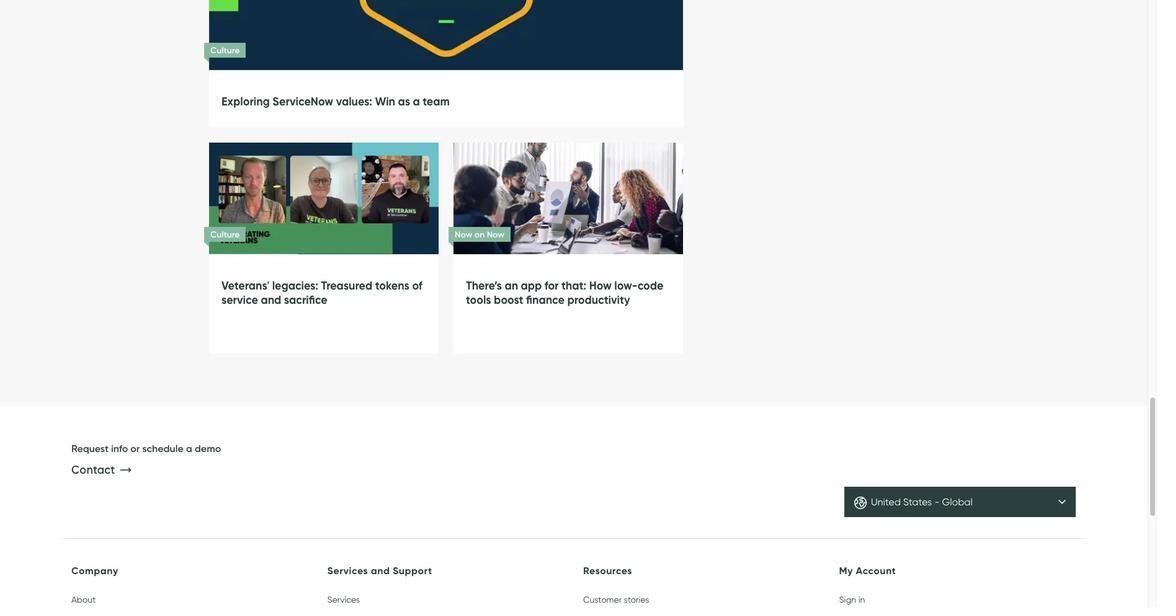 Task type: vqa. For each thing, say whether or not it's contained in the screenshot.


Task type: describe. For each thing, give the bounding box(es) containing it.
services and support
[[327, 565, 432, 578]]

my account
[[839, 565, 896, 578]]

about
[[71, 595, 96, 606]]

app
[[521, 279, 542, 293]]

of
[[412, 279, 422, 293]]

0 vertical spatial a
[[413, 94, 420, 109]]

states
[[903, 496, 932, 508]]

code
[[638, 279, 664, 293]]

culture for veterans' legacies: treasured tokens of service and sacrifice
[[210, 229, 240, 240]]

exploring servicenow values: win as a team
[[222, 94, 450, 109]]

team
[[423, 94, 450, 109]]

finance
[[526, 293, 565, 307]]

low-
[[614, 279, 638, 293]]

veterans' legacies: treasured tokens of service and sacrifice
[[222, 279, 422, 307]]

sacrifice
[[284, 293, 327, 307]]

schedule
[[142, 442, 183, 455]]

legacies:
[[272, 279, 318, 293]]

info
[[111, 442, 128, 455]]

as
[[398, 94, 410, 109]]

productivity
[[567, 293, 630, 307]]

2 now from the left
[[487, 229, 504, 240]]

in
[[859, 595, 865, 606]]

demo
[[195, 442, 221, 455]]

1 now from the left
[[455, 229, 472, 240]]

that:
[[562, 279, 586, 293]]

1 vertical spatial a
[[186, 442, 192, 455]]

company
[[71, 565, 118, 578]]

customer                                             stories
[[583, 595, 649, 606]]

service
[[222, 293, 258, 307]]

1 vertical spatial and
[[371, 565, 390, 578]]

united states - global
[[871, 496, 973, 508]]

win
[[375, 94, 395, 109]]

account
[[856, 565, 896, 578]]

exploring
[[222, 94, 270, 109]]

now on now
[[455, 229, 504, 240]]

services for the services link
[[327, 595, 360, 606]]



Task type: locate. For each thing, give the bounding box(es) containing it.
services link
[[327, 595, 360, 607]]

now left on
[[455, 229, 472, 240]]

tokens
[[375, 279, 409, 293]]

1 vertical spatial culture
[[210, 229, 240, 240]]

treasured
[[321, 279, 372, 293]]

veterans'
[[222, 279, 269, 293]]

1 horizontal spatial a
[[413, 94, 420, 109]]

an
[[505, 279, 518, 293]]

culture up 'veterans''
[[210, 229, 240, 240]]

customer                                             stories link
[[583, 595, 649, 607]]

global
[[942, 496, 973, 508]]

0 horizontal spatial and
[[261, 293, 281, 307]]

how
[[589, 279, 612, 293]]

1 horizontal spatial and
[[371, 565, 390, 578]]

celebrating veterans: three veteran employees at servicenow image
[[203, 131, 444, 266]]

customer
[[583, 595, 622, 606]]

and left support
[[371, 565, 390, 578]]

on
[[475, 229, 485, 240]]

contact
[[71, 464, 115, 477]]

sign                                             in link
[[839, 595, 865, 606]]

support
[[393, 565, 432, 578]]

services up the services link
[[327, 565, 368, 578]]

2 culture from the top
[[210, 229, 240, 240]]

services for services and support
[[327, 565, 368, 578]]

boost
[[494, 293, 523, 307]]

or
[[130, 442, 140, 455]]

united
[[871, 496, 901, 508]]

services down the services and support
[[327, 595, 360, 606]]

values:
[[336, 94, 372, 109]]

services
[[327, 565, 368, 578], [327, 595, 360, 606]]

resources
[[583, 565, 632, 578]]

1 horizontal spatial now
[[487, 229, 504, 240]]

1 vertical spatial services
[[327, 595, 360, 606]]

for
[[545, 279, 559, 293]]

culture for exploring servicenow values: win as a team
[[210, 45, 240, 56]]

0 horizontal spatial a
[[186, 442, 192, 455]]

tools
[[466, 293, 491, 307]]

a left demo
[[186, 442, 192, 455]]

contact link
[[71, 456, 136, 486]]

there's
[[466, 279, 502, 293]]

sign                                             in
[[839, 595, 865, 606]]

a right "as" on the top left of the page
[[413, 94, 420, 109]]

now right on
[[487, 229, 504, 240]]

0 vertical spatial culture
[[210, 45, 240, 56]]

low-code tools: workers collaborating around a conference table image
[[448, 131, 689, 266]]

and inside veterans' legacies: treasured tokens of service and sacrifice
[[261, 293, 281, 307]]

request
[[71, 442, 109, 455]]

culture
[[210, 45, 240, 56], [210, 229, 240, 240]]

servicenow
[[273, 94, 333, 109]]

2 services from the top
[[327, 595, 360, 606]]

0 vertical spatial and
[[261, 293, 281, 307]]

1 services from the top
[[327, 565, 368, 578]]

culture up exploring
[[210, 45, 240, 56]]

0 horizontal spatial now
[[455, 229, 472, 240]]

sign
[[839, 595, 856, 606]]

a
[[413, 94, 420, 109], [186, 442, 192, 455]]

request info or schedule a demo
[[71, 442, 221, 455]]

and
[[261, 293, 281, 307], [371, 565, 390, 578]]

and right "service"
[[261, 293, 281, 307]]

stories
[[624, 595, 649, 606]]

now
[[455, 229, 472, 240], [487, 229, 504, 240]]

0 vertical spatial services
[[327, 565, 368, 578]]

1 culture from the top
[[210, 45, 240, 56]]

about link
[[71, 595, 96, 607]]

-
[[935, 496, 940, 508]]

there's an app for that: how low-code tools boost finance productivity
[[466, 279, 664, 307]]

my
[[839, 565, 853, 578]]



